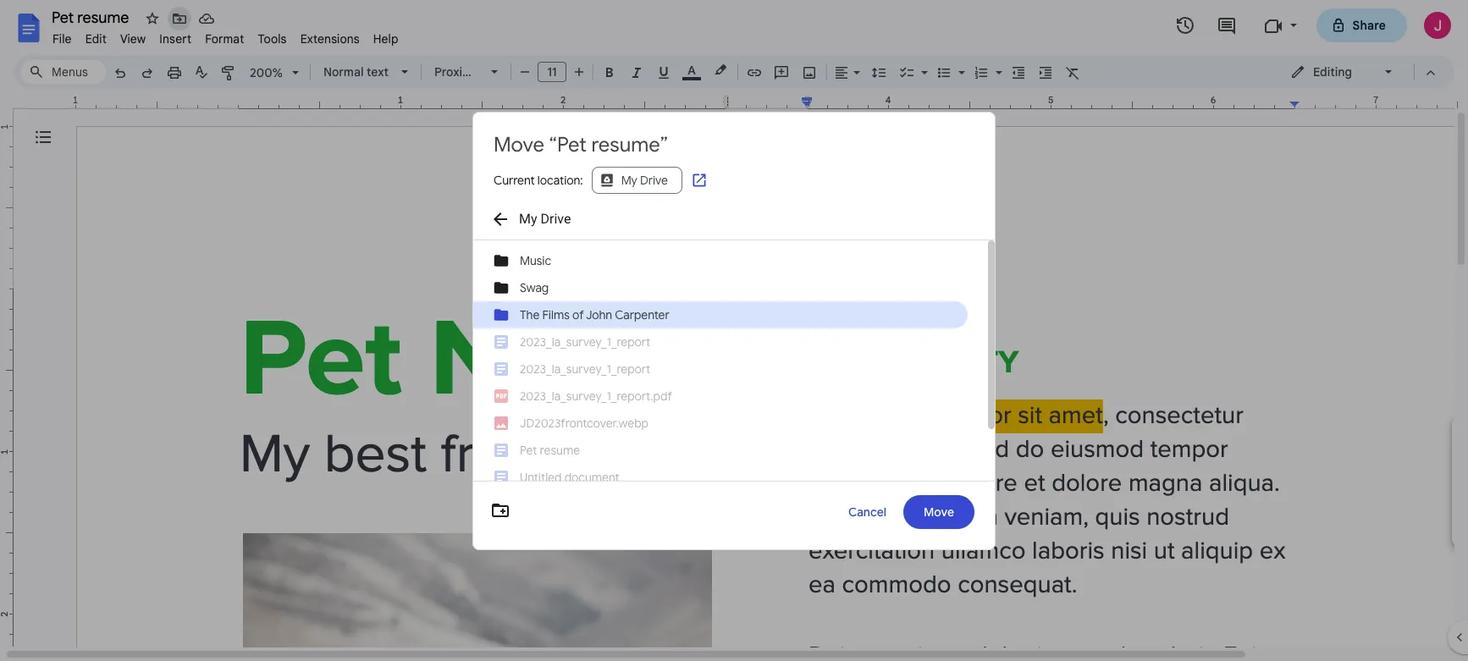 Task type: vqa. For each thing, say whether or not it's contained in the screenshot.
Star checkbox
yes



Task type: locate. For each thing, give the bounding box(es) containing it.
menu bar inside menu bar banner
[[46, 22, 405, 50]]

top margin image
[[0, 127, 13, 294]]

menu bar
[[46, 22, 405, 50]]

application
[[0, 0, 1469, 662]]

search the menus (option+/) toolbar
[[20, 56, 105, 88]]

list
[[1453, 416, 1469, 549]]

share. private to only me. image
[[1331, 17, 1346, 33]]



Task type: describe. For each thing, give the bounding box(es) containing it.
Rename text field
[[46, 7, 139, 27]]

left margin image
[[76, 96, 243, 108]]

Star checkbox
[[141, 7, 164, 30]]

right margin image
[[1291, 96, 1458, 108]]

menu bar banner
[[0, 0, 1469, 662]]

main toolbar
[[105, 0, 1087, 657]]



